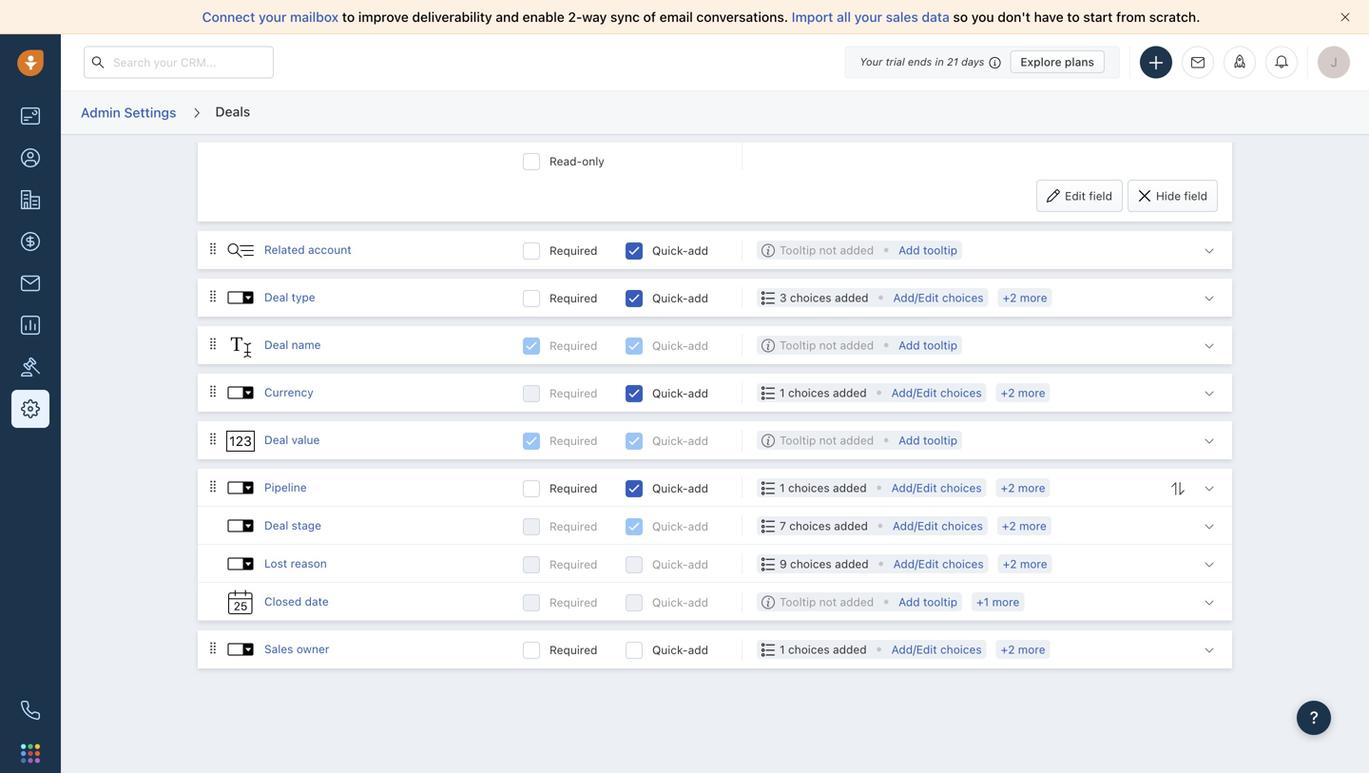 Task type: vqa. For each thing, say whether or not it's contained in the screenshot.
them.
no



Task type: describe. For each thing, give the bounding box(es) containing it.
tooltip for date
[[923, 595, 958, 609]]

add tooltip for closed date
[[899, 595, 958, 609]]

sales owner
[[264, 643, 329, 656]]

related account
[[264, 243, 351, 256]]

tooltip not added for deal name
[[780, 339, 874, 352]]

deal for deal stage
[[264, 519, 288, 532]]

form date_time image
[[226, 588, 255, 616]]

add/edit choices for type
[[893, 291, 984, 305]]

improve
[[358, 9, 409, 25]]

not for closed date
[[819, 595, 837, 609]]

1 choices added for sales owner
[[780, 643, 867, 656]]

quick- for owner
[[652, 644, 688, 657]]

phone element
[[11, 691, 49, 729]]

+2 more for stage
[[1002, 519, 1047, 533]]

deal for deal name
[[264, 338, 288, 352]]

tooltip not added for related account
[[780, 244, 874, 257]]

form dropdown image for sales owner
[[226, 635, 255, 664]]

so
[[953, 9, 968, 25]]

enable
[[523, 9, 565, 25]]

connect your mailbox to improve deliverability and enable 2-way sync of email conversations. import all your sales data so you don't have to start from scratch.
[[202, 9, 1200, 25]]

your trial ends in 21 days
[[860, 56, 985, 68]]

import
[[792, 9, 833, 25]]

owner
[[297, 643, 329, 656]]

add for related account
[[899, 244, 920, 257]]

deal value
[[264, 433, 320, 447]]

reason
[[291, 557, 327, 570]]

add for name
[[688, 339, 708, 353]]

add/edit choices link for reason
[[894, 555, 984, 574]]

trial
[[886, 56, 905, 68]]

add tooltip link for deal name
[[899, 336, 958, 355]]

form dropdown image for pipeline
[[226, 474, 255, 502]]

1 your from the left
[[259, 9, 287, 25]]

from
[[1116, 9, 1146, 25]]

tooltip for name
[[923, 339, 958, 352]]

ui drag handle image for pipeline
[[207, 480, 219, 493]]

related
[[264, 243, 305, 256]]

read-
[[550, 155, 582, 168]]

tooltip for closed date
[[780, 595, 816, 609]]

added for owner
[[833, 643, 867, 656]]

quick-add for owner
[[652, 644, 708, 657]]

connect your mailbox link
[[202, 9, 342, 25]]

add/edit for reason
[[894, 557, 939, 571]]

all
[[837, 9, 851, 25]]

deals
[[215, 103, 250, 119]]

sales
[[886, 9, 918, 25]]

closed date
[[264, 595, 329, 608]]

import all your sales data link
[[792, 9, 953, 25]]

have
[[1034, 9, 1064, 25]]

admin settings
[[81, 104, 176, 120]]

deliverability
[[412, 9, 492, 25]]

of
[[643, 9, 656, 25]]

add for stage
[[688, 520, 708, 533]]

2-
[[568, 9, 582, 25]]

conversations.
[[697, 9, 788, 25]]

4 quick- from the top
[[652, 387, 688, 400]]

4 quick-add from the top
[[652, 387, 708, 400]]

admin
[[81, 104, 121, 120]]

add for type
[[688, 292, 708, 305]]

start
[[1083, 9, 1113, 25]]

tooltip not added for closed date
[[780, 595, 874, 609]]

deal stage
[[264, 519, 321, 532]]

more for reason
[[1020, 557, 1048, 571]]

add/edit for owner
[[892, 643, 937, 656]]

quick- for value
[[652, 434, 688, 448]]

form decimal image
[[226, 427, 255, 456]]

hide field
[[1156, 189, 1208, 203]]

ui drag handle image for sales owner
[[207, 642, 219, 655]]

1 choices added for pipeline
[[780, 481, 867, 495]]

+2 for type
[[1003, 291, 1017, 305]]

more for stage
[[1019, 519, 1047, 533]]

required for reason
[[550, 558, 598, 571]]

add tooltip for related account
[[899, 244, 958, 257]]

not for related account
[[819, 244, 837, 257]]

sync
[[610, 9, 640, 25]]

+2 more for reason
[[1003, 557, 1048, 571]]

ui drag handle image for deal name
[[207, 337, 219, 351]]

required for type
[[550, 292, 598, 305]]

quick-add for type
[[652, 292, 708, 305]]

only
[[582, 155, 605, 168]]

phone image
[[21, 701, 40, 720]]

not for deal value
[[819, 434, 837, 447]]

quick- for stage
[[652, 520, 688, 533]]

required for name
[[550, 339, 598, 353]]

explore
[[1021, 55, 1062, 68]]

way
[[582, 9, 607, 25]]

closed
[[264, 595, 302, 608]]

add for date
[[688, 596, 708, 609]]

required for date
[[550, 596, 598, 609]]

ui drag handle image for deal type
[[207, 290, 219, 303]]

+1
[[977, 595, 989, 609]]

add/edit choices link for stage
[[893, 517, 983, 536]]

quick-add for name
[[652, 339, 708, 353]]

currency
[[264, 386, 314, 399]]

required for stage
[[550, 520, 598, 533]]

+2 more for type
[[1003, 291, 1047, 305]]

+1 more
[[977, 595, 1020, 609]]

lost
[[264, 557, 287, 570]]

properties image
[[21, 358, 40, 377]]

add/edit choices for stage
[[893, 519, 983, 533]]

required for value
[[550, 434, 598, 448]]

stage
[[292, 519, 321, 532]]

ui drag handle image for related account
[[207, 242, 219, 256]]

+2 more link for reason
[[1003, 557, 1048, 571]]

hide field button
[[1128, 180, 1218, 212]]

form dropdown image for deal type
[[226, 284, 255, 312]]

edit
[[1065, 189, 1086, 203]]

2 to from the left
[[1067, 9, 1080, 25]]

hide
[[1156, 189, 1181, 203]]

tooltip for related account
[[780, 244, 816, 257]]



Task type: locate. For each thing, give the bounding box(es) containing it.
1 for pipeline
[[780, 481, 785, 495]]

2 tooltip from the top
[[923, 339, 958, 352]]

8 quick- from the top
[[652, 558, 688, 571]]

add tooltip link for related account
[[899, 241, 958, 260]]

+2 more link for owner
[[1001, 643, 1046, 656]]

1 horizontal spatial to
[[1067, 9, 1080, 25]]

2 form dropdown image from the top
[[226, 474, 255, 502]]

add tooltip link for closed date
[[899, 593, 958, 612]]

settings
[[124, 104, 176, 120]]

add/edit for stage
[[893, 519, 938, 533]]

add for value
[[688, 434, 708, 448]]

1 add from the top
[[688, 244, 708, 257]]

add tooltip
[[899, 244, 958, 257], [899, 339, 958, 352], [899, 434, 958, 447], [899, 595, 958, 609]]

3
[[780, 291, 787, 305]]

Search your CRM... text field
[[84, 46, 274, 78]]

add tooltip link for deal value
[[899, 431, 958, 450]]

form dropdown image left deal stage
[[226, 512, 255, 540]]

name
[[292, 338, 321, 352]]

4 add tooltip link from the top
[[899, 593, 958, 612]]

read-only
[[550, 155, 605, 168]]

3 choices added
[[780, 291, 869, 305]]

quick-add for stage
[[652, 520, 708, 533]]

form dropdown image left sales
[[226, 635, 255, 664]]

0 vertical spatial ui drag handle image
[[207, 242, 219, 256]]

1 to from the left
[[342, 9, 355, 25]]

3 add tooltip link from the top
[[899, 431, 958, 450]]

more for date
[[992, 595, 1020, 609]]

+1 more link
[[977, 595, 1020, 609]]

5 quick- from the top
[[652, 434, 688, 448]]

1 not from the top
[[819, 244, 837, 257]]

tooltip up the 3
[[780, 244, 816, 257]]

ui drag handle image
[[207, 242, 219, 256], [207, 290, 219, 303], [207, 642, 219, 655]]

4 add from the top
[[899, 595, 920, 609]]

4 tooltip from the top
[[780, 595, 816, 609]]

+2 more
[[1003, 291, 1047, 305], [1001, 386, 1046, 400], [1001, 481, 1046, 495], [1002, 519, 1047, 533], [1003, 557, 1048, 571], [1001, 643, 1046, 656]]

added for reason
[[835, 557, 869, 571]]

data
[[922, 9, 950, 25]]

deal name
[[264, 338, 321, 352]]

1 field from the left
[[1089, 189, 1113, 203]]

tooltip down the 3
[[780, 339, 816, 352]]

3 add from the top
[[688, 339, 708, 353]]

4 tooltip not added from the top
[[780, 595, 874, 609]]

more for owner
[[1018, 643, 1046, 656]]

field for edit field
[[1089, 189, 1113, 203]]

21
[[947, 56, 958, 68]]

add for deal value
[[899, 434, 920, 447]]

add/edit choices for owner
[[892, 643, 982, 656]]

freshworks switcher image
[[21, 744, 40, 763]]

tooltip not added up "7 choices added"
[[780, 434, 874, 447]]

quick- for type
[[652, 292, 688, 305]]

3 quick- from the top
[[652, 339, 688, 353]]

tooltip down 9
[[780, 595, 816, 609]]

ends
[[908, 56, 932, 68]]

9
[[780, 557, 787, 571]]

10 add from the top
[[688, 644, 708, 657]]

4 form dropdown image from the top
[[226, 550, 255, 578]]

8 add from the top
[[688, 558, 708, 571]]

added
[[840, 244, 874, 257], [835, 291, 869, 305], [840, 339, 874, 352], [833, 386, 867, 400], [840, 434, 874, 447], [833, 481, 867, 495], [834, 519, 868, 533], [835, 557, 869, 571], [840, 595, 874, 609], [833, 643, 867, 656]]

1 tooltip not added from the top
[[780, 244, 874, 257]]

1
[[780, 386, 785, 400], [780, 481, 785, 495], [780, 643, 785, 656]]

add tooltip link
[[899, 241, 958, 260], [899, 336, 958, 355], [899, 431, 958, 450], [899, 593, 958, 612]]

1 choices added
[[780, 386, 867, 400], [780, 481, 867, 495], [780, 643, 867, 656]]

1 1 choices added from the top
[[780, 386, 867, 400]]

tooltip not added up the 3 choices added
[[780, 244, 874, 257]]

6 required from the top
[[550, 482, 598, 495]]

deal left name at left top
[[264, 338, 288, 352]]

type
[[292, 291, 315, 304]]

6 add from the top
[[688, 482, 708, 495]]

+2 more for owner
[[1001, 643, 1046, 656]]

date
[[305, 595, 329, 608]]

2 your from the left
[[855, 9, 882, 25]]

10 quick-add from the top
[[652, 644, 708, 657]]

3 required from the top
[[550, 339, 598, 353]]

+2
[[1003, 291, 1017, 305], [1001, 386, 1015, 400], [1001, 481, 1015, 495], [1002, 519, 1016, 533], [1003, 557, 1017, 571], [1001, 643, 1015, 656]]

quick- for date
[[652, 596, 688, 609]]

1 for currency
[[780, 386, 785, 400]]

explore plans link
[[1010, 50, 1105, 73]]

deal left 'type'
[[264, 291, 288, 304]]

ui drag handle image left the "form auto_complete" image
[[207, 242, 219, 256]]

1 quick-add from the top
[[652, 244, 708, 257]]

7 add from the top
[[688, 520, 708, 533]]

deal for deal value
[[264, 433, 288, 447]]

1 choices added for currency
[[780, 386, 867, 400]]

plans
[[1065, 55, 1095, 68]]

1 ui drag handle image from the top
[[207, 242, 219, 256]]

5 add from the top
[[688, 434, 708, 448]]

2 add tooltip link from the top
[[899, 336, 958, 355]]

1 1 from the top
[[780, 386, 785, 400]]

3 form dropdown image from the top
[[226, 512, 255, 540]]

7 choices added
[[780, 519, 868, 533]]

email
[[660, 9, 693, 25]]

2 vertical spatial 1 choices added
[[780, 643, 867, 656]]

2 add from the top
[[688, 292, 708, 305]]

0 horizontal spatial your
[[259, 9, 287, 25]]

your right all
[[855, 9, 882, 25]]

form dropdown image for currency
[[226, 379, 255, 407]]

8 quick-add from the top
[[652, 558, 708, 571]]

tooltip not added
[[780, 244, 874, 257], [780, 339, 874, 352], [780, 434, 874, 447], [780, 595, 874, 609]]

form dropdown image
[[226, 284, 255, 312], [226, 474, 255, 502], [226, 512, 255, 540], [226, 550, 255, 578]]

ui drag handle image left sales
[[207, 642, 219, 655]]

days
[[961, 56, 985, 68]]

tooltip for account
[[923, 244, 958, 257]]

quick-add for value
[[652, 434, 708, 448]]

+2 for stage
[[1002, 519, 1016, 533]]

1 horizontal spatial your
[[855, 9, 882, 25]]

1 deal from the top
[[264, 291, 288, 304]]

2 deal from the top
[[264, 338, 288, 352]]

add/edit choices link
[[893, 288, 984, 307], [892, 383, 982, 402], [892, 479, 982, 498], [893, 517, 983, 536], [894, 555, 984, 574], [892, 640, 982, 659]]

add/edit choices link for owner
[[892, 640, 982, 659]]

added for value
[[840, 434, 874, 447]]

9 quick- from the top
[[652, 596, 688, 609]]

edit field
[[1065, 189, 1113, 203]]

2 not from the top
[[819, 339, 837, 352]]

added for type
[[835, 291, 869, 305]]

not down the 3 choices added
[[819, 339, 837, 352]]

3 quick-add from the top
[[652, 339, 708, 353]]

tooltip
[[923, 244, 958, 257], [923, 339, 958, 352], [923, 434, 958, 447], [923, 595, 958, 609]]

1 quick- from the top
[[652, 244, 688, 257]]

9 required from the top
[[550, 596, 598, 609]]

2 quick- from the top
[[652, 292, 688, 305]]

edit field button
[[1037, 180, 1123, 212]]

10 required from the top
[[550, 644, 598, 657]]

3 tooltip from the top
[[780, 434, 816, 447]]

add/edit
[[893, 291, 939, 305], [892, 386, 937, 400], [892, 481, 937, 495], [893, 519, 938, 533], [894, 557, 939, 571], [892, 643, 937, 656]]

required for owner
[[550, 644, 598, 657]]

add/edit choices
[[893, 291, 984, 305], [892, 386, 982, 400], [892, 481, 982, 495], [893, 519, 983, 533], [894, 557, 984, 571], [892, 643, 982, 656]]

quick- for name
[[652, 339, 688, 353]]

added for stage
[[834, 519, 868, 533]]

4 ui drag handle image from the top
[[207, 480, 219, 493]]

form text image
[[226, 333, 255, 362]]

0 horizontal spatial to
[[342, 9, 355, 25]]

7 quick-add from the top
[[652, 520, 708, 533]]

2 add tooltip from the top
[[899, 339, 958, 352]]

ui drag handle image left form text image
[[207, 337, 219, 351]]

your left mailbox
[[259, 9, 287, 25]]

4 add from the top
[[688, 387, 708, 400]]

2 vertical spatial 1
[[780, 643, 785, 656]]

your
[[259, 9, 287, 25], [855, 9, 882, 25]]

not down "9 choices added"
[[819, 595, 837, 609]]

more
[[1020, 291, 1047, 305], [1018, 386, 1046, 400], [1018, 481, 1046, 495], [1019, 519, 1047, 533], [1020, 557, 1048, 571], [992, 595, 1020, 609], [1018, 643, 1046, 656]]

add/edit for type
[[893, 291, 939, 305]]

added for account
[[840, 244, 874, 257]]

3 ui drag handle image from the top
[[207, 642, 219, 655]]

add for owner
[[688, 644, 708, 657]]

form dropdown image for lost reason
[[226, 550, 255, 578]]

admin settings link
[[80, 98, 177, 128]]

1 vertical spatial 1 choices added
[[780, 481, 867, 495]]

you
[[972, 9, 994, 25]]

in
[[935, 56, 944, 68]]

+2 for owner
[[1001, 643, 1015, 656]]

tooltip not added down "9 choices added"
[[780, 595, 874, 609]]

deal left stage
[[264, 519, 288, 532]]

7 required from the top
[[550, 520, 598, 533]]

2 field from the left
[[1184, 189, 1208, 203]]

add for closed date
[[899, 595, 920, 609]]

1 tooltip from the top
[[780, 244, 816, 257]]

2 vertical spatial ui drag handle image
[[207, 642, 219, 655]]

4 deal from the top
[[264, 519, 288, 532]]

ui drag handle image left deal type
[[207, 290, 219, 303]]

3 1 choices added from the top
[[780, 643, 867, 656]]

3 ui drag handle image from the top
[[207, 432, 219, 446]]

2 required from the top
[[550, 292, 598, 305]]

2 tooltip from the top
[[780, 339, 816, 352]]

quick-add for reason
[[652, 558, 708, 571]]

1 required from the top
[[550, 244, 598, 257]]

form dropdown image left the pipeline
[[226, 474, 255, 502]]

required for account
[[550, 244, 598, 257]]

add tooltip for deal value
[[899, 434, 958, 447]]

7 quick- from the top
[[652, 520, 688, 533]]

quick-add for account
[[652, 244, 708, 257]]

0 vertical spatial form dropdown image
[[226, 379, 255, 407]]

quick-
[[652, 244, 688, 257], [652, 292, 688, 305], [652, 339, 688, 353], [652, 387, 688, 400], [652, 434, 688, 448], [652, 482, 688, 495], [652, 520, 688, 533], [652, 558, 688, 571], [652, 596, 688, 609], [652, 644, 688, 657]]

1 form dropdown image from the top
[[226, 379, 255, 407]]

add
[[688, 244, 708, 257], [688, 292, 708, 305], [688, 339, 708, 353], [688, 387, 708, 400], [688, 434, 708, 448], [688, 482, 708, 495], [688, 520, 708, 533], [688, 558, 708, 571], [688, 596, 708, 609], [688, 644, 708, 657]]

add for account
[[688, 244, 708, 257]]

quick- for account
[[652, 244, 688, 257]]

choices
[[790, 291, 832, 305], [942, 291, 984, 305], [788, 386, 830, 400], [940, 386, 982, 400], [788, 481, 830, 495], [940, 481, 982, 495], [789, 519, 831, 533], [942, 519, 983, 533], [790, 557, 832, 571], [942, 557, 984, 571], [788, 643, 830, 656], [940, 643, 982, 656]]

1 tooltip from the top
[[923, 244, 958, 257]]

4 add tooltip from the top
[[899, 595, 958, 609]]

don't
[[998, 9, 1031, 25]]

add for deal name
[[899, 339, 920, 352]]

1 form dropdown image from the top
[[226, 284, 255, 312]]

3 add from the top
[[899, 434, 920, 447]]

form dropdown image
[[226, 379, 255, 407], [226, 635, 255, 664]]

add/edit choices for reason
[[894, 557, 984, 571]]

2 tooltip not added from the top
[[780, 339, 874, 352]]

tooltip not added down the 3 choices added
[[780, 339, 874, 352]]

not
[[819, 244, 837, 257], [819, 339, 837, 352], [819, 434, 837, 447], [819, 595, 837, 609]]

3 not from the top
[[819, 434, 837, 447]]

connect
[[202, 9, 255, 25]]

lost reason
[[264, 557, 327, 570]]

tooltip
[[780, 244, 816, 257], [780, 339, 816, 352], [780, 434, 816, 447], [780, 595, 816, 609]]

tooltip up 7
[[780, 434, 816, 447]]

6 quick- from the top
[[652, 482, 688, 495]]

to right mailbox
[[342, 9, 355, 25]]

ui drag handle image
[[207, 337, 219, 351], [207, 385, 219, 398], [207, 432, 219, 446], [207, 480, 219, 493]]

4 not from the top
[[819, 595, 837, 609]]

deal left value
[[264, 433, 288, 447]]

+2 for reason
[[1003, 557, 1017, 571]]

2 1 from the top
[[780, 481, 785, 495]]

ui drag handle image left the pipeline
[[207, 480, 219, 493]]

3 tooltip from the top
[[923, 434, 958, 447]]

2 form dropdown image from the top
[[226, 635, 255, 664]]

tooltip not added for deal value
[[780, 434, 874, 447]]

ui drag handle image left currency
[[207, 385, 219, 398]]

7
[[780, 519, 786, 533]]

1 vertical spatial ui drag handle image
[[207, 290, 219, 303]]

0 vertical spatial 1
[[780, 386, 785, 400]]

ui drag handle image for deal value
[[207, 432, 219, 446]]

4 tooltip from the top
[[923, 595, 958, 609]]

1 ui drag handle image from the top
[[207, 337, 219, 351]]

tooltip for deal value
[[780, 434, 816, 447]]

0 horizontal spatial field
[[1089, 189, 1113, 203]]

add for reason
[[688, 558, 708, 571]]

+2 more link
[[1003, 291, 1047, 305], [1001, 386, 1046, 400], [1001, 481, 1046, 495], [1002, 519, 1047, 533], [1003, 557, 1048, 571], [1001, 643, 1046, 656]]

not up "7 choices added"
[[819, 434, 837, 447]]

4 required from the top
[[550, 387, 598, 400]]

3 add tooltip from the top
[[899, 434, 958, 447]]

1 vertical spatial form dropdown image
[[226, 635, 255, 664]]

your
[[860, 56, 883, 68]]

2 quick-add from the top
[[652, 292, 708, 305]]

2 ui drag handle image from the top
[[207, 290, 219, 303]]

deal for deal type
[[264, 291, 288, 304]]

not up the 3 choices added
[[819, 244, 837, 257]]

8 required from the top
[[550, 558, 598, 571]]

5 required from the top
[[550, 434, 598, 448]]

1 horizontal spatial field
[[1184, 189, 1208, 203]]

mailbox
[[290, 9, 339, 25]]

2 1 choices added from the top
[[780, 481, 867, 495]]

field right "hide"
[[1184, 189, 1208, 203]]

ui drag handle image left form decimal icon
[[207, 432, 219, 446]]

3 1 from the top
[[780, 643, 785, 656]]

and
[[496, 9, 519, 25]]

10 quick- from the top
[[652, 644, 688, 657]]

account
[[308, 243, 351, 256]]

field right edit
[[1089, 189, 1113, 203]]

quick- for reason
[[652, 558, 688, 571]]

5 quick-add from the top
[[652, 434, 708, 448]]

add/edit choices link for type
[[893, 288, 984, 307]]

form dropdown image down the "form auto_complete" image
[[226, 284, 255, 312]]

close image
[[1341, 12, 1350, 22]]

value
[[292, 433, 320, 447]]

scratch.
[[1149, 9, 1200, 25]]

pipeline
[[264, 481, 307, 494]]

form auto_complete image
[[226, 236, 255, 265]]

9 add from the top
[[688, 596, 708, 609]]

explore plans
[[1021, 55, 1095, 68]]

3 deal from the top
[[264, 433, 288, 447]]

2 ui drag handle image from the top
[[207, 385, 219, 398]]

required
[[550, 244, 598, 257], [550, 292, 598, 305], [550, 339, 598, 353], [550, 387, 598, 400], [550, 434, 598, 448], [550, 482, 598, 495], [550, 520, 598, 533], [550, 558, 598, 571], [550, 596, 598, 609], [550, 644, 598, 657]]

added for name
[[840, 339, 874, 352]]

form dropdown image left lost
[[226, 550, 255, 578]]

add tooltip for deal name
[[899, 339, 958, 352]]

9 choices added
[[780, 557, 869, 571]]

1 add from the top
[[899, 244, 920, 257]]

more for type
[[1020, 291, 1047, 305]]

6 quick-add from the top
[[652, 482, 708, 495]]

1 vertical spatial 1
[[780, 481, 785, 495]]

9 quick-add from the top
[[652, 596, 708, 609]]

field
[[1089, 189, 1113, 203], [1184, 189, 1208, 203]]

2 add from the top
[[899, 339, 920, 352]]

1 add tooltip link from the top
[[899, 241, 958, 260]]

tooltip for value
[[923, 434, 958, 447]]

3 tooltip not added from the top
[[780, 434, 874, 447]]

1 add tooltip from the top
[[899, 244, 958, 257]]

form dropdown image down form text image
[[226, 379, 255, 407]]

add
[[899, 244, 920, 257], [899, 339, 920, 352], [899, 434, 920, 447], [899, 595, 920, 609]]

+2 more link for stage
[[1002, 519, 1047, 533]]

0 vertical spatial 1 choices added
[[780, 386, 867, 400]]

ui drag handle image for currency
[[207, 385, 219, 398]]

to left the start
[[1067, 9, 1080, 25]]

+2 more link for type
[[1003, 291, 1047, 305]]

sales
[[264, 643, 293, 656]]

deal type
[[264, 291, 315, 304]]

not for deal name
[[819, 339, 837, 352]]



